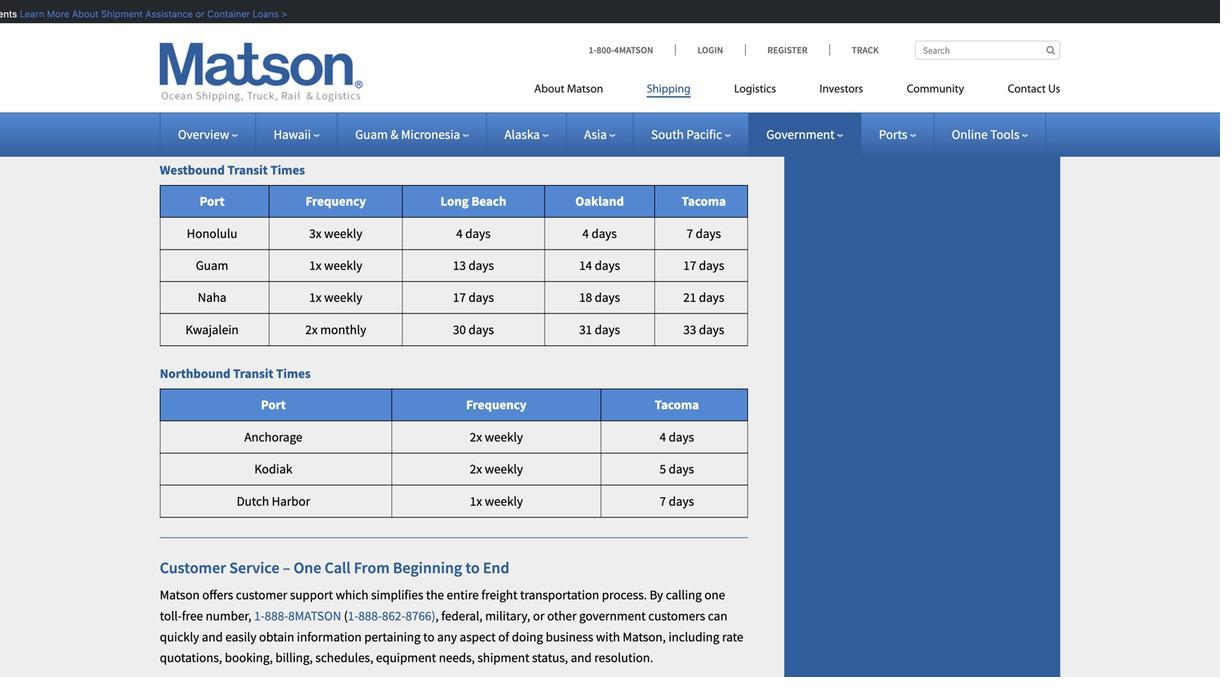 Task type: vqa. For each thing, say whether or not it's contained in the screenshot.
topmost Portal
no



Task type: describe. For each thing, give the bounding box(es) containing it.
1x for anchorage
[[470, 494, 482, 510]]

or inside , federal, military, or other government customers can quickly and easily obtain information pertaining to any aspect of doing business with matson, including rate quotations, booking, billing, schedules, equipment needs, shipment status, and resolution.
[[533, 609, 545, 625]]

westbound transit times to naha are 21 days from tacoma, 18 days from oakland, 17 days from long beach, and 10 days from honolulu.
[[230, 52, 747, 90]]

2 vertical spatial naha
[[198, 290, 227, 306]]

doing
[[512, 629, 543, 646]]

17 inside "westbound transit times to naha are 21 days from tacoma, 18 days from oakland, 17 days from long beach, and 10 days from honolulu."
[[677, 52, 690, 69]]

long inside eastbound transits from naha are 14 days to long beach, 17 days to oakland, and 33 days to tacoma.
[[473, 99, 500, 115]]

needs,
[[439, 650, 475, 667]]

port for honolulu
[[200, 193, 225, 210]]

pacific
[[687, 126, 722, 143]]

18 inside "westbound transit times to naha are 21 days from tacoma, 18 days from oakland, 17 days from long beach, and 10 days from honolulu."
[[553, 52, 566, 69]]

1-888-862-8766) link
[[348, 609, 436, 625]]

guam & micronesia
[[355, 126, 460, 143]]

blue matson logo with ocean, shipping, truck, rail and logistics written beneath it. image
[[160, 43, 363, 102]]

investors link
[[798, 77, 885, 106]]

1 horizontal spatial 14
[[579, 258, 592, 274]]

matson,
[[623, 629, 666, 646]]

to inside , federal, military, or other government customers can quickly and easily obtain information pertaining to any aspect of doing business with matson, including rate quotations, booking, billing, schedules, equipment needs, shipment status, and resolution.
[[423, 629, 435, 646]]

hawaii link
[[274, 126, 320, 143]]

about matson
[[534, 84, 604, 96]]

shipping
[[647, 84, 691, 96]]

harbor
[[272, 494, 310, 510]]

long inside china-long beach express
[[666, 0, 693, 2]]

offers inside matson offers customer support which simplifies the entire freight transportation process. by calling one toll-free number,
[[202, 588, 233, 604]]

china-long beach express link
[[230, 0, 730, 23]]

times inside (clx) service, matson offers transit times from the u.s. west coast up to four days faster than the competition.
[[464, 6, 494, 23]]

toll-
[[160, 609, 182, 625]]

china-
[[631, 0, 666, 2]]

more
[[43, 8, 66, 19]]

kwajalein
[[186, 322, 239, 338]]

dutch
[[237, 494, 269, 510]]

and down number,
[[202, 629, 223, 646]]

tools
[[991, 126, 1020, 143]]

alaska
[[505, 126, 540, 143]]

weekly for kodiak
[[485, 461, 523, 478]]

1 horizontal spatial 4
[[583, 226, 589, 242]]

coast
[[600, 6, 630, 23]]

dutch harbor
[[237, 494, 310, 510]]

us
[[1049, 84, 1061, 96]]

including
[[669, 629, 720, 646]]

from up logistics
[[721, 52, 747, 69]]

tacoma,
[[504, 52, 550, 69]]

information
[[297, 629, 362, 646]]

government
[[767, 126, 835, 143]]

customer service – one call from beginning to end
[[160, 558, 510, 578]]

south pacific link
[[652, 126, 731, 143]]

schedules,
[[316, 650, 374, 667]]

times for westbound transit times
[[271, 162, 305, 178]]

service,
[[305, 6, 347, 23]]

beach inside china-long beach express
[[696, 0, 730, 2]]

1x weekly for anchorage
[[470, 494, 523, 510]]

transit for northbound
[[233, 366, 274, 382]]

transit inside (clx) service, matson offers transit times from the u.s. west coast up to four days faster than the competition.
[[426, 6, 461, 23]]

weekly for naha
[[324, 290, 363, 306]]

matson inside matson offers customer support which simplifies the entire freight transportation process. by calling one toll-free number,
[[160, 588, 200, 604]]

&
[[391, 126, 399, 143]]

business
[[546, 629, 594, 646]]

33 inside eastbound transits from naha are 14 days to long beach, 17 days to oakland, and 33 days to tacoma.
[[676, 99, 689, 115]]

one
[[705, 588, 726, 604]]

guam & micronesia link
[[355, 126, 469, 143]]

community link
[[885, 77, 986, 106]]

quickly
[[160, 629, 199, 646]]

transits
[[292, 99, 333, 115]]

resolution.
[[595, 650, 654, 667]]

call
[[325, 558, 351, 578]]

2 888- from the left
[[359, 609, 382, 625]]

login link
[[675, 44, 745, 56]]

to inside "westbound transit times to naha are 21 days from tacoma, 18 days from oakland, 17 days from long beach, and 10 days from honolulu."
[[366, 52, 378, 69]]

transit for westbound
[[228, 162, 268, 178]]

contact us
[[1008, 84, 1061, 96]]

30 days
[[453, 322, 494, 338]]

0 vertical spatial tacoma
[[682, 193, 726, 210]]

beach, inside eastbound transits from naha are 14 days to long beach, 17 days to oakland, and 33 days to tacoma.
[[503, 99, 540, 115]]

times for northbound transit times
[[276, 366, 311, 382]]

south
[[652, 126, 684, 143]]

freight
[[482, 588, 518, 604]]

honolulu
[[187, 226, 238, 242]]

1- for 800-
[[589, 44, 597, 56]]

search image
[[1047, 45, 1056, 55]]

kodiak
[[254, 461, 293, 478]]

with
[[596, 629, 620, 646]]

monthly
[[320, 322, 366, 338]]

alaska link
[[505, 126, 549, 143]]

customer
[[236, 588, 287, 604]]

register
[[768, 44, 808, 56]]

from left honolulu.
[[367, 73, 393, 90]]

online tools link
[[952, 126, 1029, 143]]

0 horizontal spatial about
[[68, 8, 95, 19]]

contact us link
[[986, 77, 1061, 106]]

end
[[483, 558, 510, 578]]

asia
[[584, 126, 607, 143]]

ports
[[879, 126, 908, 143]]

1 vertical spatial tacoma
[[655, 397, 699, 414]]

8matson
[[288, 609, 341, 625]]

1 horizontal spatial 1-
[[348, 609, 359, 625]]

0 vertical spatial or
[[192, 8, 201, 19]]

assistance
[[142, 8, 189, 19]]

and down business
[[571, 650, 592, 667]]

13 days
[[453, 258, 494, 274]]

customer
[[160, 558, 226, 578]]

and inside "westbound transit times to naha are 21 days from tacoma, 18 days from oakland, 17 days from long beach, and 10 days from honolulu."
[[300, 73, 321, 90]]

guam for guam & micronesia
[[355, 126, 388, 143]]

ports link
[[879, 126, 917, 143]]

862-
[[382, 609, 406, 625]]

are inside "westbound transit times to naha are 21 days from tacoma, 18 days from oakland, 17 days from long beach, and 10 days from honolulu."
[[412, 52, 429, 69]]

oakland, for and
[[600, 99, 649, 115]]

1 vertical spatial 7
[[660, 494, 666, 510]]

track link
[[830, 44, 879, 56]]

guam for guam
[[196, 258, 228, 274]]

westbound for westbound transit times to naha are 21 days from tacoma, 18 days from oakland, 17 days from long beach, and 10 days from honolulu.
[[230, 52, 293, 69]]

logistics
[[735, 84, 776, 96]]

30
[[453, 322, 466, 338]]

from
[[354, 558, 390, 578]]

honolulu.
[[396, 73, 450, 90]]

4 for long beach
[[456, 226, 463, 242]]

are inside eastbound transits from naha are 14 days to long beach, 17 days to oakland, and 33 days to tacoma.
[[396, 99, 413, 115]]

–
[[283, 558, 291, 578]]

0 horizontal spatial the
[[258, 27, 276, 44]]

long up 13
[[441, 193, 469, 210]]

four
[[664, 6, 686, 23]]

1-888-8matson ( 1-888-862-8766)
[[254, 609, 436, 625]]

800-
[[597, 44, 614, 56]]

2x monthly
[[305, 322, 366, 338]]

0 vertical spatial 1x weekly
[[309, 258, 363, 274]]

can
[[708, 609, 728, 625]]

, federal, military, or other government customers can quickly and easily obtain information pertaining to any aspect of doing business with matson, including rate quotations, booking, billing, schedules, equipment needs, shipment status, and resolution.
[[160, 609, 744, 667]]

other
[[547, 609, 577, 625]]

0 vertical spatial 1x
[[309, 258, 322, 274]]

1 horizontal spatial 4 days
[[583, 226, 617, 242]]

matson inside (clx) service, matson offers transit times from the u.s. west coast up to four days faster than the competition.
[[350, 6, 390, 23]]

21 inside "westbound transit times to naha are 21 days from tacoma, 18 days from oakland, 17 days from long beach, and 10 days from honolulu."
[[432, 52, 445, 69]]

naha inside "westbound transit times to naha are 21 days from tacoma, 18 days from oakland, 17 days from long beach, and 10 days from honolulu."
[[380, 52, 409, 69]]

long beach
[[441, 193, 507, 210]]



Task type: locate. For each thing, give the bounding box(es) containing it.
from inside eastbound transits from naha are 14 days to long beach, 17 days to oakland, and 33 days to tacoma.
[[335, 99, 362, 115]]

5 days
[[660, 461, 695, 478]]

2 2x weekly from the top
[[470, 461, 523, 478]]

tacoma.
[[230, 120, 276, 136]]

2 vertical spatial the
[[426, 588, 444, 604]]

0 vertical spatial transit
[[228, 162, 268, 178]]

matson down 800- at the top
[[567, 84, 604, 96]]

None search field
[[916, 41, 1061, 60]]

2x
[[305, 322, 318, 338], [470, 429, 482, 446], [470, 461, 482, 478]]

about matson link
[[534, 77, 625, 106]]

1 vertical spatial naha
[[364, 99, 393, 115]]

naha up &
[[364, 99, 393, 115]]

10
[[323, 73, 336, 90]]

18 up about matson
[[553, 52, 566, 69]]

long
[[666, 0, 693, 2], [230, 73, 257, 90], [473, 99, 500, 115], [441, 193, 469, 210]]

0 vertical spatial 17 days
[[684, 258, 725, 274]]

equipment
[[376, 650, 436, 667]]

0 vertical spatial 7 days
[[687, 226, 721, 242]]

are up guam & micronesia
[[396, 99, 413, 115]]

are up honolulu.
[[412, 52, 429, 69]]

transit down tacoma.
[[228, 162, 268, 178]]

oakland, up the shipping
[[625, 52, 675, 69]]

1 vertical spatial 33
[[684, 322, 697, 338]]

faster
[[717, 6, 748, 23]]

2 vertical spatial matson
[[160, 588, 200, 604]]

1- down customer
[[254, 609, 265, 625]]

beach, up eastbound
[[260, 73, 297, 90]]

14 up the 18 days
[[579, 258, 592, 274]]

tacoma
[[682, 193, 726, 210], [655, 397, 699, 414]]

0 horizontal spatial 14
[[416, 99, 429, 115]]

weekly
[[324, 226, 363, 242], [324, 258, 363, 274], [324, 290, 363, 306], [485, 429, 523, 446], [485, 461, 523, 478], [485, 494, 523, 510]]

0 horizontal spatial 21
[[432, 52, 445, 69]]

0 horizontal spatial port
[[200, 193, 225, 210]]

33 down 21 days on the right of page
[[684, 322, 697, 338]]

oakland
[[576, 193, 624, 210]]

simplifies
[[371, 588, 424, 604]]

1 horizontal spatial 21
[[684, 290, 697, 306]]

2 horizontal spatial the
[[526, 6, 544, 23]]

weekly for honolulu
[[324, 226, 363, 242]]

2 horizontal spatial 4
[[660, 429, 666, 446]]

2x weekly for 5
[[470, 461, 523, 478]]

china-long beach express
[[230, 0, 730, 23]]

7 days up 21 days on the right of page
[[687, 226, 721, 242]]

offers up number,
[[202, 588, 233, 604]]

eastbound transits from naha are 14 days to long beach, 17 days to oakland, and 33 days to tacoma.
[[230, 99, 731, 136]]

18
[[553, 52, 566, 69], [579, 290, 592, 306]]

pertaining
[[364, 629, 421, 646]]

0 vertical spatial frequency
[[306, 193, 366, 210]]

0 vertical spatial 7
[[687, 226, 693, 242]]

1- for 888-
[[254, 609, 265, 625]]

days inside (clx) service, matson offers transit times from the u.s. west coast up to four days faster than the competition.
[[689, 6, 714, 23]]

u.s.
[[546, 6, 568, 23]]

0 horizontal spatial 4
[[456, 226, 463, 242]]

17 down about matson
[[542, 99, 555, 115]]

port up honolulu
[[200, 193, 225, 210]]

2 horizontal spatial matson
[[567, 84, 604, 96]]

17 days up 21 days on the right of page
[[684, 258, 725, 274]]

2x for anchorage
[[470, 429, 482, 446]]

easily
[[226, 629, 257, 646]]

4 up 13
[[456, 226, 463, 242]]

1 vertical spatial transit
[[233, 366, 274, 382]]

1 horizontal spatial port
[[261, 397, 286, 414]]

the up ,
[[426, 588, 444, 604]]

contact
[[1008, 84, 1046, 96]]

any
[[437, 629, 457, 646]]

21 up honolulu.
[[432, 52, 445, 69]]

shipping link
[[625, 77, 713, 106]]

0 vertical spatial about
[[68, 8, 95, 19]]

0 vertical spatial beach,
[[260, 73, 297, 90]]

7 days down 5 days
[[660, 494, 695, 510]]

1 vertical spatial frequency
[[466, 397, 527, 414]]

1- down west
[[589, 44, 597, 56]]

3x weekly
[[309, 226, 363, 242]]

oakland,
[[625, 52, 675, 69], [600, 99, 649, 115]]

8766)
[[406, 609, 436, 625]]

anchorage
[[244, 429, 303, 446]]

or left container
[[192, 8, 201, 19]]

1 2x weekly from the top
[[470, 429, 523, 446]]

oakland, inside "westbound transit times to naha are 21 days from tacoma, 18 days from oakland, 17 days from long beach, and 10 days from honolulu."
[[625, 52, 675, 69]]

0 horizontal spatial 1-
[[254, 609, 265, 625]]

tacoma down pacific
[[682, 193, 726, 210]]

4 up 5
[[660, 429, 666, 446]]

oakland, inside eastbound transits from naha are 14 days to long beach, 17 days to oakland, and 33 days to tacoma.
[[600, 99, 649, 115]]

4 days up 5 days
[[660, 429, 695, 446]]

number,
[[206, 609, 252, 625]]

0 vertical spatial naha
[[380, 52, 409, 69]]

weekly for anchorage
[[485, 429, 523, 446]]

0 vertical spatial are
[[412, 52, 429, 69]]

0 vertical spatial matson
[[350, 6, 390, 23]]

1 vertical spatial transit
[[295, 52, 331, 69]]

from down (clx) service, matson offers transit times from the u.s. west coast up to four days faster than the competition.
[[475, 52, 502, 69]]

beach up 13 days at the top of the page
[[472, 193, 507, 210]]

and inside eastbound transits from naha are 14 days to long beach, 17 days to oakland, and 33 days to tacoma.
[[652, 99, 673, 115]]

1 vertical spatial 14
[[579, 258, 592, 274]]

2 vertical spatial 1x weekly
[[470, 494, 523, 510]]

4 down oakland
[[583, 226, 589, 242]]

14
[[416, 99, 429, 115], [579, 258, 592, 274]]

south pacific
[[652, 126, 722, 143]]

,
[[436, 609, 439, 625]]

1 888- from the left
[[265, 609, 288, 625]]

1 horizontal spatial 18
[[579, 290, 592, 306]]

support
[[290, 588, 333, 604]]

frequency for 2x
[[466, 397, 527, 414]]

1 vertical spatial matson
[[567, 84, 604, 96]]

1x weekly down 3x weekly
[[309, 258, 363, 274]]

33 down the shipping
[[676, 99, 689, 115]]

1 horizontal spatial frequency
[[466, 397, 527, 414]]

1 vertical spatial 7 days
[[660, 494, 695, 510]]

about inside top menu "navigation"
[[534, 84, 565, 96]]

2x for kodiak
[[470, 461, 482, 478]]

0 vertical spatial guam
[[355, 126, 388, 143]]

1 vertical spatial 18
[[579, 290, 592, 306]]

0 horizontal spatial 18
[[553, 52, 566, 69]]

federal,
[[442, 609, 483, 625]]

888-
[[265, 609, 288, 625], [359, 609, 382, 625]]

shipment
[[478, 650, 530, 667]]

18 up 31
[[579, 290, 592, 306]]

guam
[[355, 126, 388, 143], [196, 258, 228, 274]]

transit right "northbound"
[[233, 366, 274, 382]]

transit inside "westbound transit times to naha are 21 days from tacoma, 18 days from oakland, 17 days from long beach, and 10 days from honolulu."
[[295, 52, 331, 69]]

17 up 21 days on the right of page
[[684, 258, 697, 274]]

1 horizontal spatial 7
[[687, 226, 693, 242]]

1- down which
[[348, 609, 359, 625]]

33
[[676, 99, 689, 115], [684, 322, 697, 338]]

0 vertical spatial the
[[526, 6, 544, 23]]

from inside (clx) service, matson offers transit times from the u.s. west coast up to four days faster than the competition.
[[497, 6, 523, 23]]

21
[[432, 52, 445, 69], [684, 290, 697, 306]]

1 horizontal spatial guam
[[355, 126, 388, 143]]

1 vertical spatial westbound
[[160, 162, 225, 178]]

tacoma up 5 days
[[655, 397, 699, 414]]

learn more about shipment assistance or container loans >
[[16, 8, 283, 19]]

online
[[952, 126, 988, 143]]

2 horizontal spatial 1-
[[589, 44, 597, 56]]

1x weekly
[[309, 258, 363, 274], [309, 290, 363, 306], [470, 494, 523, 510]]

0 vertical spatial westbound
[[230, 52, 293, 69]]

2 vertical spatial 2x
[[470, 461, 482, 478]]

government link
[[767, 126, 844, 143]]

port up anchorage at the left bottom of page
[[261, 397, 286, 414]]

matson offers customer support which simplifies the entire freight transportation process. by calling one toll-free number,
[[160, 588, 726, 625]]

northbound transit times
[[160, 366, 311, 382]]

1x weekly for honolulu
[[309, 290, 363, 306]]

0 vertical spatial 2x
[[305, 322, 318, 338]]

westbound inside "westbound transit times to naha are 21 days from tacoma, 18 days from oakland, 17 days from long beach, and 10 days from honolulu."
[[230, 52, 293, 69]]

beach up faster
[[696, 0, 730, 2]]

0 vertical spatial 14
[[416, 99, 429, 115]]

0 vertical spatial transit
[[426, 6, 461, 23]]

1 vertical spatial 1x weekly
[[309, 290, 363, 306]]

service
[[229, 558, 280, 578]]

1 horizontal spatial beach,
[[503, 99, 540, 115]]

1 horizontal spatial offers
[[392, 6, 423, 23]]

17 left login
[[677, 52, 690, 69]]

1x weekly up 2x monthly at the left
[[309, 290, 363, 306]]

long down "westbound transit times to naha are 21 days from tacoma, 18 days from oakland, 17 days from long beach, and 10 days from honolulu."
[[473, 99, 500, 115]]

top menu navigation
[[534, 77, 1061, 106]]

0 vertical spatial beach
[[696, 0, 730, 2]]

guam down honolulu
[[196, 258, 228, 274]]

matson right service, at the left of the page
[[350, 6, 390, 23]]

westbound transit times
[[160, 162, 305, 178]]

times down hawaii
[[271, 162, 305, 178]]

by
[[650, 588, 664, 604]]

port for anchorage
[[261, 397, 286, 414]]

0 horizontal spatial beach
[[472, 193, 507, 210]]

frequency for 3x
[[306, 193, 366, 210]]

transportation
[[520, 588, 600, 604]]

2x for kwajalein
[[305, 322, 318, 338]]

from left u.s.
[[497, 6, 523, 23]]

0 horizontal spatial transit
[[295, 52, 331, 69]]

0 vertical spatial times
[[271, 162, 305, 178]]

long up eastbound
[[230, 73, 257, 90]]

the down loans at the left of the page
[[258, 27, 276, 44]]

1x for honolulu
[[309, 290, 322, 306]]

oakland, for 17
[[625, 52, 675, 69]]

21 up '33 days'
[[684, 290, 697, 306]]

0 vertical spatial offers
[[392, 6, 423, 23]]

offers inside (clx) service, matson offers transit times from the u.s. west coast up to four days faster than the competition.
[[392, 6, 423, 23]]

or left other
[[533, 609, 545, 625]]

transit down competition.
[[295, 52, 331, 69]]

to inside (clx) service, matson offers transit times from the u.s. west coast up to four days faster than the competition.
[[650, 6, 661, 23]]

0 horizontal spatial matson
[[160, 588, 200, 604]]

7 up 21 days on the right of page
[[687, 226, 693, 242]]

westbound down than
[[230, 52, 293, 69]]

and down the shipping
[[652, 99, 673, 115]]

about down "tacoma,"
[[534, 84, 565, 96]]

17
[[677, 52, 690, 69], [542, 99, 555, 115], [684, 258, 697, 274], [453, 290, 466, 306]]

1 horizontal spatial or
[[533, 609, 545, 625]]

long up four on the top right
[[666, 0, 693, 2]]

888- up obtain
[[265, 609, 288, 625]]

1 vertical spatial times
[[333, 52, 364, 69]]

overview link
[[178, 126, 238, 143]]

0 horizontal spatial or
[[192, 8, 201, 19]]

1 vertical spatial 21
[[684, 290, 697, 306]]

naha inside eastbound transits from naha are 14 days to long beach, 17 days to oakland, and 33 days to tacoma.
[[364, 99, 393, 115]]

matson up toll-
[[160, 588, 200, 604]]

matson inside about matson link
[[567, 84, 604, 96]]

weekly for guam
[[324, 258, 363, 274]]

1x
[[309, 258, 322, 274], [309, 290, 322, 306], [470, 494, 482, 510]]

1 vertical spatial port
[[261, 397, 286, 414]]

naha up kwajalein
[[198, 290, 227, 306]]

7
[[687, 226, 693, 242], [660, 494, 666, 510]]

1 vertical spatial beach
[[472, 193, 507, 210]]

times inside "westbound transit times to naha are 21 days from tacoma, 18 days from oakland, 17 days from long beach, and 10 days from honolulu."
[[333, 52, 364, 69]]

guam left &
[[355, 126, 388, 143]]

0 horizontal spatial frequency
[[306, 193, 366, 210]]

the
[[526, 6, 544, 23], [258, 27, 276, 44], [426, 588, 444, 604]]

4 for tacoma
[[660, 429, 666, 446]]

17 inside eastbound transits from naha are 14 days to long beach, 17 days to oakland, and 33 days to tacoma.
[[542, 99, 555, 115]]

register link
[[745, 44, 830, 56]]

from up about matson link
[[597, 52, 623, 69]]

2x weekly for 4
[[470, 429, 523, 446]]

17 days down 13 days at the top of the page
[[453, 290, 494, 306]]

0 horizontal spatial times
[[333, 52, 364, 69]]

naha up honolulu.
[[380, 52, 409, 69]]

4 days down long beach
[[456, 226, 491, 242]]

4 days for long beach
[[456, 226, 491, 242]]

0 horizontal spatial guam
[[196, 258, 228, 274]]

1 vertical spatial or
[[533, 609, 545, 625]]

military,
[[485, 609, 531, 625]]

0 vertical spatial times
[[464, 6, 494, 23]]

the inside matson offers customer support which simplifies the entire freight transportation process. by calling one toll-free number,
[[426, 588, 444, 604]]

1 vertical spatial 17 days
[[453, 290, 494, 306]]

times up 10 at the left
[[333, 52, 364, 69]]

offers up honolulu.
[[392, 6, 423, 23]]

21 days
[[684, 290, 725, 306]]

1 horizontal spatial 17 days
[[684, 258, 725, 274]]

customers
[[649, 609, 706, 625]]

0 vertical spatial port
[[200, 193, 225, 210]]

from down 10 at the left
[[335, 99, 362, 115]]

4matson
[[614, 44, 654, 56]]

7 down 5
[[660, 494, 666, 510]]

1 vertical spatial beach,
[[503, 99, 540, 115]]

888- right (
[[359, 609, 382, 625]]

transit up honolulu.
[[426, 6, 461, 23]]

13
[[453, 258, 466, 274]]

4 days down oakland
[[583, 226, 617, 242]]

0 horizontal spatial 888-
[[265, 609, 288, 625]]

1 vertical spatial guam
[[196, 258, 228, 274]]

0 vertical spatial 18
[[553, 52, 566, 69]]

14 down honolulu.
[[416, 99, 429, 115]]

2 horizontal spatial 4 days
[[660, 429, 695, 446]]

times
[[464, 6, 494, 23], [333, 52, 364, 69]]

beach, up alaska at the top of page
[[503, 99, 540, 115]]

4 days for tacoma
[[660, 429, 695, 446]]

1 vertical spatial about
[[534, 84, 565, 96]]

than
[[230, 27, 256, 44]]

times up "westbound transit times to naha are 21 days from tacoma, 18 days from oakland, 17 days from long beach, and 10 days from honolulu."
[[464, 6, 494, 23]]

0 horizontal spatial 7
[[660, 494, 666, 510]]

1 horizontal spatial westbound
[[230, 52, 293, 69]]

1 horizontal spatial times
[[464, 6, 494, 23]]

31
[[579, 322, 592, 338]]

northbound
[[160, 366, 231, 382]]

0 horizontal spatial 17 days
[[453, 290, 494, 306]]

the left u.s.
[[526, 6, 544, 23]]

2 vertical spatial 1x
[[470, 494, 482, 510]]

1x weekly up end
[[470, 494, 523, 510]]

1 vertical spatial 2x weekly
[[470, 461, 523, 478]]

(clx) service, matson offers transit times from the u.s. west coast up to four days faster than the competition.
[[230, 6, 748, 44]]

transit
[[228, 162, 268, 178], [233, 366, 274, 382]]

Search search field
[[916, 41, 1061, 60]]

1 horizontal spatial 888-
[[359, 609, 382, 625]]

17 down 13
[[453, 290, 466, 306]]

and left 10 at the left
[[300, 73, 321, 90]]

weekly for dutch harbor
[[485, 494, 523, 510]]

login
[[698, 44, 724, 56]]

entire
[[447, 588, 479, 604]]

14 inside eastbound transits from naha are 14 days to long beach, 17 days to oakland, and 33 days to tacoma.
[[416, 99, 429, 115]]

booking,
[[225, 650, 273, 667]]

up
[[633, 6, 647, 23]]

westbound down overview on the top of the page
[[160, 162, 225, 178]]

1 horizontal spatial beach
[[696, 0, 730, 2]]

times down 2x monthly at the left
[[276, 366, 311, 382]]

of
[[499, 629, 509, 646]]

0 horizontal spatial westbound
[[160, 162, 225, 178]]

1 vertical spatial are
[[396, 99, 413, 115]]

0 vertical spatial 21
[[432, 52, 445, 69]]

33 days
[[684, 322, 725, 338]]

1 vertical spatial oakland,
[[600, 99, 649, 115]]

long inside "westbound transit times to naha are 21 days from tacoma, 18 days from oakland, 17 days from long beach, and 10 days from honolulu."
[[230, 73, 257, 90]]

oakland, up asia link
[[600, 99, 649, 115]]

beach, inside "westbound transit times to naha are 21 days from tacoma, 18 days from oakland, 17 days from long beach, and 10 days from honolulu."
[[260, 73, 297, 90]]

about right more in the left top of the page
[[68, 8, 95, 19]]

overview
[[178, 126, 229, 143]]

westbound for westbound transit times
[[160, 162, 225, 178]]

(
[[344, 609, 348, 625]]

14 days
[[579, 258, 620, 274]]

logistics link
[[713, 77, 798, 106]]



